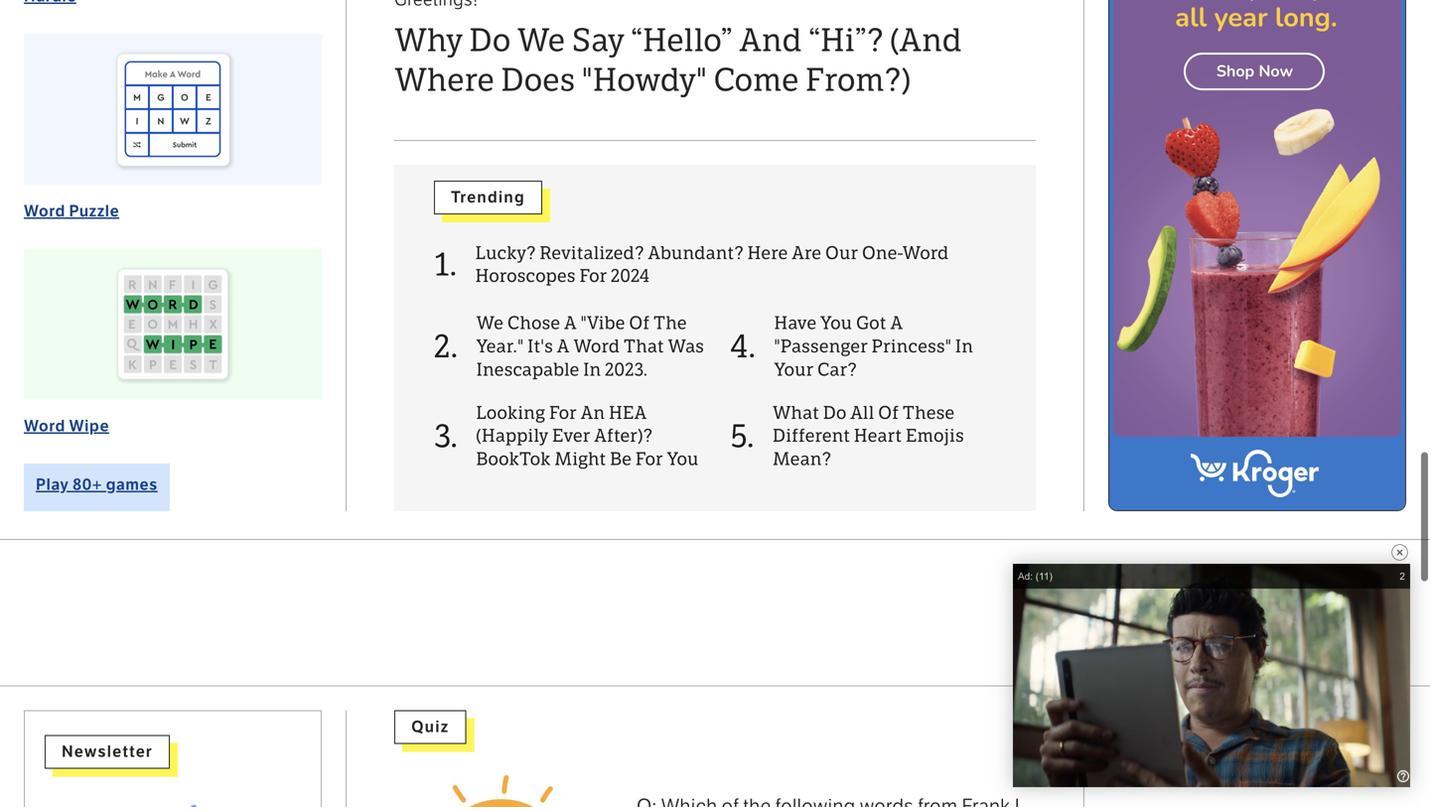 Task type: vqa. For each thing, say whether or not it's contained in the screenshot.
use in the Remember, words that are new to the dictionary are not always new to the language (or even remotely recent). Furthermore, the addition of a word to the dictionary is not an endorsement, but rather a documentation of its use in the real world. Our mission is to be descriptive—we work to describe and document language as it is really used (not just how we or others may want it to be used).
no



Task type: locate. For each thing, give the bounding box(es) containing it.
car?
[[818, 360, 857, 381]]

1 vertical spatial you
[[667, 449, 699, 471]]

1 vertical spatial for
[[549, 403, 577, 424]]

1 horizontal spatial you
[[821, 313, 853, 334]]

a
[[564, 313, 577, 334], [891, 313, 903, 334], [557, 336, 570, 358]]

the
[[1158, 584, 1180, 602]]

word right our
[[903, 243, 949, 264]]

0 horizontal spatial do
[[469, 21, 511, 59]]

looking
[[476, 403, 546, 424]]

0 vertical spatial you
[[821, 313, 853, 334]]

in
[[956, 336, 974, 358], [583, 360, 602, 381]]

do inside what do all of these different heart emojis mean?
[[823, 403, 847, 424]]

ad:
[[1018, 571, 1033, 582]]

the
[[654, 313, 687, 334]]

horoscopes
[[475, 266, 576, 287]]

of up "heart" at the bottom right
[[879, 403, 899, 424]]

0 horizontal spatial we
[[476, 313, 504, 334]]

lucky?
[[475, 243, 536, 264]]

where
[[394, 61, 495, 99]]

what
[[773, 403, 820, 424]]

0 vertical spatial we
[[517, 21, 565, 59]]

word left puzzle
[[24, 202, 65, 221]]

do up where
[[469, 21, 511, 59]]

1 vertical spatial do
[[823, 403, 847, 424]]

you
[[821, 313, 853, 334], [667, 449, 699, 471]]

day
[[1185, 584, 1213, 602]]

"passenger
[[774, 336, 868, 358]]

in inside 'have you got a "passenger princess" in your car?'
[[956, 336, 974, 358]]

for down revitalized?
[[580, 266, 607, 287]]

2
[[1400, 571, 1406, 582]]

have you got a "passenger princess" in your car? link
[[774, 313, 997, 382]]

all
[[851, 403, 875, 424]]

video player region
[[1013, 564, 1411, 788]]

that
[[624, 336, 664, 358]]

might
[[555, 449, 606, 471]]

for up ever at bottom
[[549, 403, 577, 424]]

word wipe
[[24, 417, 109, 436]]

1 horizontal spatial in
[[956, 336, 974, 358]]

do
[[469, 21, 511, 59], [823, 403, 847, 424]]

0 horizontal spatial in
[[583, 360, 602, 381]]

come
[[714, 61, 799, 99]]

0 vertical spatial of
[[629, 313, 650, 334]]

year."
[[476, 336, 524, 358]]

1 horizontal spatial do
[[823, 403, 847, 424]]

emojis
[[906, 426, 965, 447]]

for
[[580, 266, 607, 287], [549, 403, 577, 424], [636, 449, 663, 471]]

of
[[629, 313, 650, 334], [879, 403, 899, 424]]

0 horizontal spatial you
[[667, 449, 699, 471]]

in left 2023.
[[583, 360, 602, 381]]

of up that
[[629, 313, 650, 334]]

revitalized?
[[540, 243, 644, 264]]

you up "passenger
[[821, 313, 853, 334]]

do inside why do we say "hello" and "hi"? (and where does "howdy" come from?)
[[469, 21, 511, 59]]

we chose a "vibe of the year." it's a word that was inescapable in 2023. link
[[476, 313, 708, 382]]

we inside we chose a "vibe of the year." it's a word that was inescapable in 2023.
[[476, 313, 504, 334]]

princess"
[[872, 336, 952, 358]]

looking for an hea (happily ever after)? booktok might be for you link
[[476, 402, 708, 472]]

chose
[[507, 313, 561, 334]]

"howdy"
[[582, 61, 707, 99]]

word down "vibe at the top left of the page
[[574, 336, 620, 358]]

have
[[774, 313, 817, 334]]

and
[[739, 21, 803, 59]]

we up year."
[[476, 313, 504, 334]]

we chose a "vibe of the year." it's a word that was inescapable in 2023.
[[476, 313, 704, 381]]

1 vertical spatial of
[[879, 403, 899, 424]]

0 vertical spatial do
[[469, 21, 511, 59]]

1 horizontal spatial of
[[879, 403, 899, 424]]

word inside we chose a "vibe of the year." it's a word that was inescapable in 2023.
[[574, 336, 620, 358]]

for right the be
[[636, 449, 663, 471]]

1 horizontal spatial for
[[580, 266, 607, 287]]

a right got
[[891, 313, 903, 334]]

0 horizontal spatial for
[[549, 403, 577, 424]]

2 horizontal spatial for
[[636, 449, 663, 471]]

of
[[1141, 584, 1154, 602]]

a left "vibe at the top left of the page
[[564, 313, 577, 334]]

why do we say "hello" and "hi"? (and where does "howdy" come from?)
[[394, 21, 963, 99]]

are
[[792, 243, 822, 264]]

for inside lucky? revitalized? abundant? here are our one-word horoscopes for 2024
[[580, 266, 607, 287]]

1 vertical spatial in
[[583, 360, 602, 381]]

word left of
[[1098, 584, 1136, 602]]

1 vertical spatial we
[[476, 313, 504, 334]]

of inside what do all of these different heart emojis mean?
[[879, 403, 899, 424]]

booktok
[[476, 449, 551, 471]]

you right the be
[[667, 449, 699, 471]]

inescapable
[[476, 360, 580, 381]]

0 vertical spatial for
[[580, 266, 607, 287]]

word
[[24, 202, 65, 221], [903, 243, 949, 264], [574, 336, 620, 358], [24, 417, 65, 436], [1098, 584, 1136, 602]]

lucky? revitalized? abundant? here are our one-word horoscopes for 2024 link
[[475, 242, 997, 289]]

be
[[610, 449, 632, 471]]

bask in nostalgia with this quiz on big words from children's books image
[[394, 772, 613, 808]]

1 horizontal spatial we
[[517, 21, 565, 59]]

(11)
[[1036, 571, 1053, 582]]

we
[[517, 21, 565, 59], [476, 313, 504, 334]]

0 vertical spatial in
[[956, 336, 974, 358]]

looking for an hea (happily ever after)? booktok might be for you
[[476, 403, 699, 471]]

"hi"?
[[809, 21, 884, 59]]

in right princess"
[[956, 336, 974, 358]]

we up does
[[517, 21, 565, 59]]

have you got a "passenger princess" in your car?
[[774, 313, 974, 381]]

got
[[856, 313, 887, 334]]

say
[[572, 21, 625, 59]]

0 horizontal spatial of
[[629, 313, 650, 334]]

do left the "all"
[[823, 403, 847, 424]]

advertisement
[[1220, 724, 1296, 738]]

word puzzle
[[24, 202, 119, 221]]

salutations, logophile! image
[[45, 797, 301, 808]]

a right it's
[[557, 336, 570, 358]]



Task type: describe. For each thing, give the bounding box(es) containing it.
what do all of these different heart emojis mean? link
[[773, 402, 997, 472]]

one-
[[862, 243, 903, 264]]

advertisement element
[[1109, 0, 1407, 512]]

abundant?
[[648, 243, 744, 264]]

do for why
[[469, 21, 511, 59]]

word puzzle link
[[24, 202, 119, 221]]

ever
[[552, 426, 591, 447]]

wipe
[[69, 417, 109, 436]]

what do all of these different heart emojis mean?
[[773, 403, 965, 471]]

games
[[106, 475, 158, 495]]

"hello"
[[631, 21, 733, 59]]

word inside lucky? revitalized? abundant? here are our one-word horoscopes for 2024
[[903, 243, 949, 264]]

from?)
[[806, 61, 911, 99]]

an
[[581, 403, 605, 424]]

play
[[36, 475, 69, 495]]

2024
[[611, 266, 650, 287]]

word puzzle image
[[24, 34, 322, 185]]

2023.
[[605, 360, 648, 381]]

was
[[668, 336, 704, 358]]

your
[[774, 360, 814, 381]]

mean?
[[773, 449, 832, 471]]

do for what
[[823, 403, 847, 424]]

word inside video player region
[[1098, 584, 1136, 602]]

jannock:
[[1030, 584, 1094, 602]]

hea
[[609, 403, 647, 424]]

heart
[[854, 426, 902, 447]]

you inside 'have you got a "passenger princess" in your car?'
[[821, 313, 853, 334]]

these
[[903, 403, 955, 424]]

jannock: word of the day
[[1030, 584, 1213, 602]]

ad: (11)
[[1018, 571, 1053, 582]]

we inside why do we say "hello" and "hi"? (and where does "howdy" come from?)
[[517, 21, 565, 59]]

(happily
[[476, 426, 549, 447]]

"vibe
[[581, 313, 626, 334]]

quiz
[[411, 718, 449, 737]]

newsletter
[[62, 743, 153, 762]]

word wipe link
[[24, 417, 109, 436]]

(and
[[890, 21, 963, 59]]

80+
[[73, 475, 102, 495]]

puzzle
[[69, 202, 119, 221]]

why do we say "hello" and "hi"? (and where does "howdy" come from?) link
[[394, 21, 1036, 100]]

after)?
[[594, 426, 653, 447]]

does
[[501, 61, 576, 99]]

here
[[748, 243, 788, 264]]

why
[[394, 21, 463, 59]]

word left wipe
[[24, 417, 65, 436]]

you inside the looking for an hea (happily ever after)? booktok might be for you
[[667, 449, 699, 471]]

a inside 'have you got a "passenger princess" in your car?'
[[891, 313, 903, 334]]

different
[[773, 426, 851, 447]]

our
[[826, 243, 859, 264]]

play 80+ games
[[36, 475, 158, 495]]

play 80+ games link
[[24, 464, 170, 512]]

2 vertical spatial for
[[636, 449, 663, 471]]

it's
[[528, 336, 553, 358]]

trending
[[451, 188, 525, 207]]

lucky? revitalized? abundant? here are our one-word horoscopes for 2024
[[475, 243, 949, 287]]

in inside we chose a "vibe of the year." it's a word that was inescapable in 2023.
[[583, 360, 602, 381]]

word wipe image
[[24, 249, 322, 400]]

of inside we chose a "vibe of the year." it's a word that was inescapable in 2023.
[[629, 313, 650, 334]]

595
[[1059, 606, 1081, 621]]



